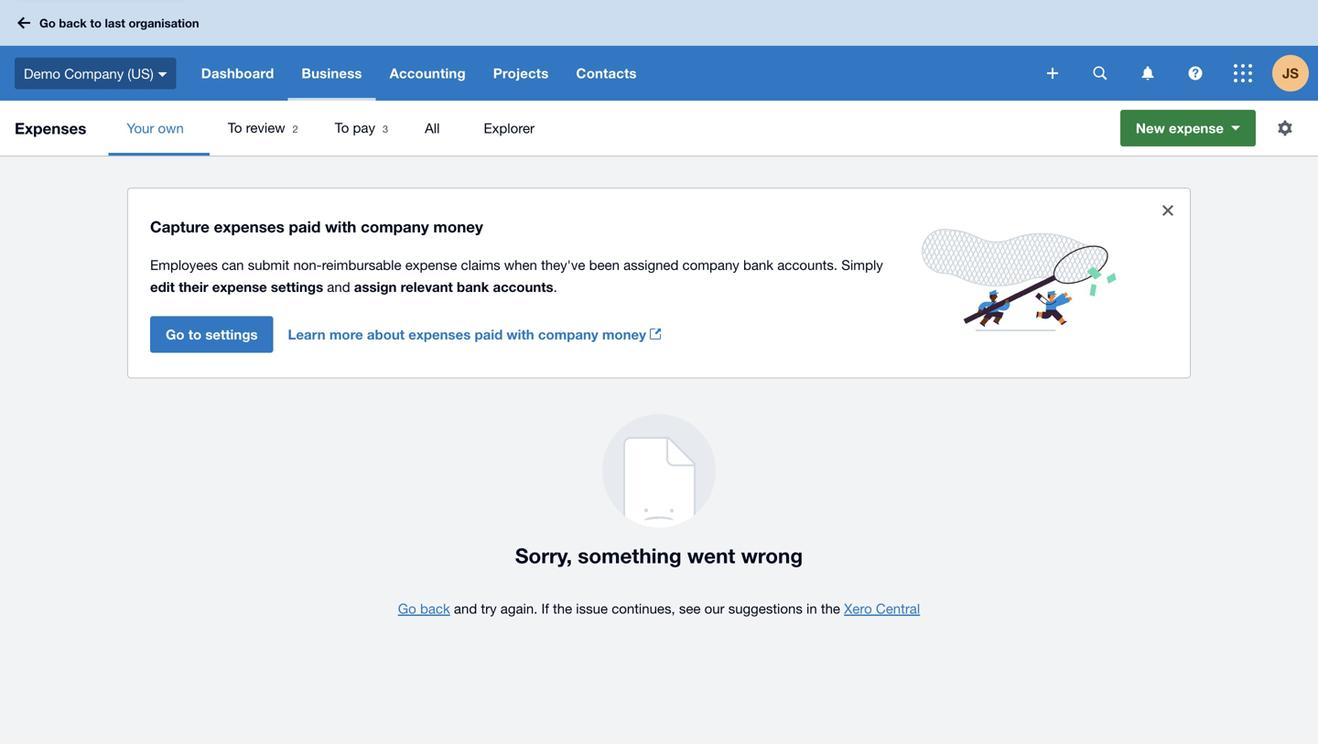 Task type: locate. For each thing, give the bounding box(es) containing it.
to for to review
[[228, 119, 242, 135]]

about
[[367, 326, 405, 343]]

settings down their
[[205, 326, 258, 343]]

settings menu image
[[1267, 110, 1304, 146]]

banner containing dashboard
[[0, 0, 1318, 101]]

1 horizontal spatial settings
[[271, 279, 323, 295]]

back for and
[[420, 600, 450, 616]]

1 horizontal spatial to
[[188, 326, 202, 343]]

they've
[[541, 257, 585, 273]]

to inside button
[[188, 326, 202, 343]]

money inside learn more about expenses paid with company money button
[[602, 326, 646, 343]]

js button
[[1273, 46, 1318, 101]]

expense down can on the left of the page
[[212, 279, 267, 295]]

sorry, something went wrong
[[515, 544, 803, 568]]

wrong
[[741, 544, 803, 568]]

2 horizontal spatial go
[[398, 600, 416, 616]]

to
[[90, 16, 102, 30], [188, 326, 202, 343]]

back left try
[[420, 600, 450, 616]]

learn more about expenses paid with company money
[[288, 326, 646, 343]]

.
[[553, 279, 557, 295]]

1 vertical spatial expenses
[[409, 326, 471, 343]]

claims
[[461, 257, 500, 273]]

settings
[[271, 279, 323, 295], [205, 326, 258, 343]]

capture
[[150, 217, 210, 236]]

go back and try again. if the issue continues, see our suggestions in the xero central
[[398, 600, 920, 616]]

to left last
[[90, 16, 102, 30]]

money
[[433, 217, 483, 236], [602, 326, 646, 343]]

demo company (us)
[[24, 65, 154, 81]]

1 horizontal spatial company
[[538, 326, 598, 343]]

again.
[[501, 600, 538, 616]]

last
[[105, 16, 125, 30]]

2 horizontal spatial expense
[[1169, 120, 1224, 136]]

back
[[59, 16, 87, 30], [420, 600, 450, 616]]

central
[[876, 600, 920, 616]]

settings inside button
[[205, 326, 258, 343]]

1 horizontal spatial back
[[420, 600, 450, 616]]

explorer
[[484, 120, 535, 136]]

own
[[158, 120, 184, 136]]

your own
[[127, 120, 184, 136]]

0 vertical spatial bank
[[743, 257, 774, 273]]

0 horizontal spatial back
[[59, 16, 87, 30]]

company up reimbursable on the left top
[[361, 217, 429, 236]]

0 horizontal spatial expense
[[212, 279, 267, 295]]

go inside go back to last organisation link
[[39, 16, 56, 30]]

issue
[[576, 600, 608, 616]]

svg image
[[17, 17, 30, 29], [1094, 66, 1107, 80], [1142, 66, 1154, 80], [158, 72, 167, 77]]

1 horizontal spatial the
[[821, 600, 840, 616]]

0 horizontal spatial company
[[361, 217, 429, 236]]

with down accounts
[[507, 326, 534, 343]]

and left try
[[454, 600, 477, 616]]

1 horizontal spatial expense
[[405, 257, 457, 273]]

1 vertical spatial paid
[[475, 326, 503, 343]]

settings inside employees can submit non-reimbursable expense claims when they've been assigned company bank accounts. simply edit their expense settings and assign relevant bank accounts .
[[271, 279, 323, 295]]

svg image
[[1234, 64, 1252, 82], [1189, 66, 1203, 80], [1047, 68, 1058, 79]]

business button
[[288, 46, 376, 101]]

(us)
[[128, 65, 154, 81]]

0 horizontal spatial the
[[553, 600, 572, 616]]

expense up relevant
[[405, 257, 457, 273]]

1 horizontal spatial expenses
[[409, 326, 471, 343]]

2 vertical spatial company
[[538, 326, 598, 343]]

paid
[[289, 217, 321, 236], [475, 326, 503, 343]]

go for go to settings
[[166, 326, 185, 343]]

0 horizontal spatial expenses
[[214, 217, 284, 236]]

1 vertical spatial and
[[454, 600, 477, 616]]

0 horizontal spatial paid
[[289, 217, 321, 236]]

capture expenses paid with company money status
[[128, 189, 1190, 378]]

settings down non-
[[271, 279, 323, 295]]

employees
[[150, 257, 218, 273]]

0 vertical spatial go
[[39, 16, 56, 30]]

1 horizontal spatial go
[[166, 326, 185, 343]]

2 to from the left
[[335, 119, 349, 135]]

bank down claims
[[457, 279, 489, 295]]

go to settings link
[[150, 316, 288, 353]]

group
[[108, 101, 1106, 156]]

your own button
[[108, 101, 210, 156]]

bank left accounts. on the right top
[[743, 257, 774, 273]]

the
[[553, 600, 572, 616], [821, 600, 840, 616]]

1 to from the left
[[228, 119, 242, 135]]

2 vertical spatial expense
[[212, 279, 267, 295]]

dashboard
[[201, 65, 274, 81]]

to left the review
[[228, 119, 242, 135]]

1 vertical spatial go
[[166, 326, 185, 343]]

explorer button
[[465, 101, 560, 156]]

and
[[327, 279, 350, 295], [454, 600, 477, 616]]

to pay 3
[[335, 119, 388, 135]]

go left try
[[398, 600, 416, 616]]

with
[[325, 217, 356, 236], [507, 326, 534, 343]]

banner
[[0, 0, 1318, 101]]

1 vertical spatial bank
[[457, 279, 489, 295]]

2 horizontal spatial company
[[683, 257, 740, 273]]

and down reimbursable on the left top
[[327, 279, 350, 295]]

0 vertical spatial to
[[90, 16, 102, 30]]

non-
[[293, 257, 322, 273]]

new expense
[[1136, 120, 1224, 136]]

expenses
[[15, 119, 86, 137]]

back left last
[[59, 16, 87, 30]]

1 horizontal spatial svg image
[[1189, 66, 1203, 80]]

0 horizontal spatial go
[[39, 16, 56, 30]]

0 horizontal spatial money
[[433, 217, 483, 236]]

to
[[228, 119, 242, 135], [335, 119, 349, 135]]

the right in on the bottom
[[821, 600, 840, 616]]

1 vertical spatial expense
[[405, 257, 457, 273]]

new expense button
[[1120, 110, 1256, 146]]

go inside go to settings button
[[166, 326, 185, 343]]

expenses down relevant
[[409, 326, 471, 343]]

0 horizontal spatial and
[[327, 279, 350, 295]]

0 vertical spatial settings
[[271, 279, 323, 295]]

xero central link
[[844, 600, 920, 616]]

money up claims
[[433, 217, 483, 236]]

0 vertical spatial expenses
[[214, 217, 284, 236]]

with up reimbursable on the left top
[[325, 217, 356, 236]]

0 vertical spatial expense
[[1169, 120, 1224, 136]]

company down . on the left top of the page
[[538, 326, 598, 343]]

1 vertical spatial back
[[420, 600, 450, 616]]

0 vertical spatial back
[[59, 16, 87, 30]]

go to settings button
[[150, 316, 273, 353]]

svg image inside go back to last organisation link
[[17, 17, 30, 29]]

company
[[361, 217, 429, 236], [683, 257, 740, 273], [538, 326, 598, 343]]

2 the from the left
[[821, 600, 840, 616]]

0 vertical spatial money
[[433, 217, 483, 236]]

0 horizontal spatial to
[[228, 119, 242, 135]]

went
[[687, 544, 735, 568]]

svg image inside demo company (us) popup button
[[158, 72, 167, 77]]

go up demo
[[39, 16, 56, 30]]

bank
[[743, 257, 774, 273], [457, 279, 489, 295]]

paid down accounts
[[475, 326, 503, 343]]

money down been
[[602, 326, 646, 343]]

in
[[807, 600, 817, 616]]

demo
[[24, 65, 60, 81]]

1 horizontal spatial with
[[507, 326, 534, 343]]

1 vertical spatial with
[[507, 326, 534, 343]]

company right assigned
[[683, 257, 740, 273]]

0 horizontal spatial settings
[[205, 326, 258, 343]]

1 vertical spatial money
[[602, 326, 646, 343]]

demo company (us) button
[[0, 46, 187, 101]]

1 vertical spatial to
[[188, 326, 202, 343]]

expense right new
[[1169, 120, 1224, 136]]

paid up non-
[[289, 217, 321, 236]]

0 vertical spatial with
[[325, 217, 356, 236]]

1 vertical spatial settings
[[205, 326, 258, 343]]

1 horizontal spatial to
[[335, 119, 349, 135]]

go down edit
[[166, 326, 185, 343]]

company inside learn more about expenses paid with company money button
[[538, 326, 598, 343]]

expenses
[[214, 217, 284, 236], [409, 326, 471, 343]]

assign
[[354, 279, 397, 295]]

to left pay
[[335, 119, 349, 135]]

the right if
[[553, 600, 572, 616]]

1 horizontal spatial paid
[[475, 326, 503, 343]]

0 vertical spatial paid
[[289, 217, 321, 236]]

our
[[705, 600, 725, 616]]

0 vertical spatial and
[[327, 279, 350, 295]]

expenses up can on the left of the page
[[214, 217, 284, 236]]

something
[[578, 544, 682, 568]]

to down their
[[188, 326, 202, 343]]

go
[[39, 16, 56, 30], [166, 326, 185, 343], [398, 600, 416, 616]]

go back to last organisation
[[39, 16, 199, 30]]

1 horizontal spatial bank
[[743, 257, 774, 273]]

1 horizontal spatial money
[[602, 326, 646, 343]]

1 vertical spatial company
[[683, 257, 740, 273]]

expense
[[1169, 120, 1224, 136], [405, 257, 457, 273], [212, 279, 267, 295]]



Task type: vqa. For each thing, say whether or not it's contained in the screenshot.
"16 Nov 2023"
no



Task type: describe. For each thing, give the bounding box(es) containing it.
sorry,
[[515, 544, 572, 568]]

paid inside button
[[475, 326, 503, 343]]

learn more about expenses paid with company money link
[[288, 316, 676, 353]]

suggestions
[[728, 600, 803, 616]]

3
[[383, 123, 388, 135]]

review
[[246, 119, 285, 135]]

go to settings
[[166, 326, 258, 343]]

business
[[302, 65, 362, 81]]

capture expenses paid with company money
[[150, 217, 483, 236]]

accounts
[[493, 279, 553, 295]]

accounting
[[390, 65, 466, 81]]

contacts button
[[563, 46, 651, 101]]

0 horizontal spatial bank
[[457, 279, 489, 295]]

simply
[[842, 257, 883, 273]]

js
[[1283, 65, 1299, 81]]

organisation
[[129, 16, 199, 30]]

relevant
[[401, 279, 453, 295]]

their
[[179, 279, 208, 295]]

all
[[425, 120, 440, 136]]

learn
[[288, 326, 326, 343]]

and inside employees can submit non-reimbursable expense claims when they've been assigned company bank accounts. simply edit their expense settings and assign relevant bank accounts .
[[327, 279, 350, 295]]

2
[[293, 123, 298, 135]]

to for to pay
[[335, 119, 349, 135]]

more
[[329, 326, 363, 343]]

expense inside popup button
[[1169, 120, 1224, 136]]

go back link
[[398, 600, 450, 616]]

go for go back to last organisation
[[39, 16, 56, 30]]

0 horizontal spatial to
[[90, 16, 102, 30]]

0 vertical spatial company
[[361, 217, 429, 236]]

back for to
[[59, 16, 87, 30]]

with inside button
[[507, 326, 534, 343]]

all button
[[407, 101, 465, 156]]

1 horizontal spatial and
[[454, 600, 477, 616]]

submit
[[248, 257, 290, 273]]

to review 2
[[228, 119, 298, 135]]

reimbursable
[[322, 257, 401, 273]]

dashboard link
[[187, 46, 288, 101]]

xero
[[844, 600, 872, 616]]

go back to last organisation link
[[11, 7, 210, 39]]

new
[[1136, 120, 1165, 136]]

assigned
[[624, 257, 679, 273]]

projects
[[493, 65, 549, 81]]

learn more about expenses paid with company money button
[[288, 316, 676, 353]]

close image
[[1150, 192, 1186, 229]]

can
[[222, 257, 244, 273]]

0 horizontal spatial svg image
[[1047, 68, 1058, 79]]

been
[[589, 257, 620, 273]]

when
[[504, 257, 537, 273]]

pay
[[353, 119, 375, 135]]

try
[[481, 600, 497, 616]]

0 horizontal spatial with
[[325, 217, 356, 236]]

edit
[[150, 279, 175, 295]]

2 horizontal spatial svg image
[[1234, 64, 1252, 82]]

accounting button
[[376, 46, 480, 101]]

accounts.
[[777, 257, 838, 273]]

employees can submit non-reimbursable expense claims when they've been assigned company bank accounts. simply edit their expense settings and assign relevant bank accounts .
[[150, 257, 883, 295]]

company inside employees can submit non-reimbursable expense claims when they've been assigned company bank accounts. simply edit their expense settings and assign relevant bank accounts .
[[683, 257, 740, 273]]

if
[[542, 600, 549, 616]]

your
[[127, 120, 154, 136]]

contacts
[[576, 65, 637, 81]]

expenses inside button
[[409, 326, 471, 343]]

2 vertical spatial go
[[398, 600, 416, 616]]

see
[[679, 600, 701, 616]]

group containing to review
[[108, 101, 1106, 156]]

1 the from the left
[[553, 600, 572, 616]]

projects button
[[480, 46, 563, 101]]

postal workers catching money image
[[900, 207, 1139, 353]]

continues,
[[612, 600, 675, 616]]

company
[[64, 65, 124, 81]]



